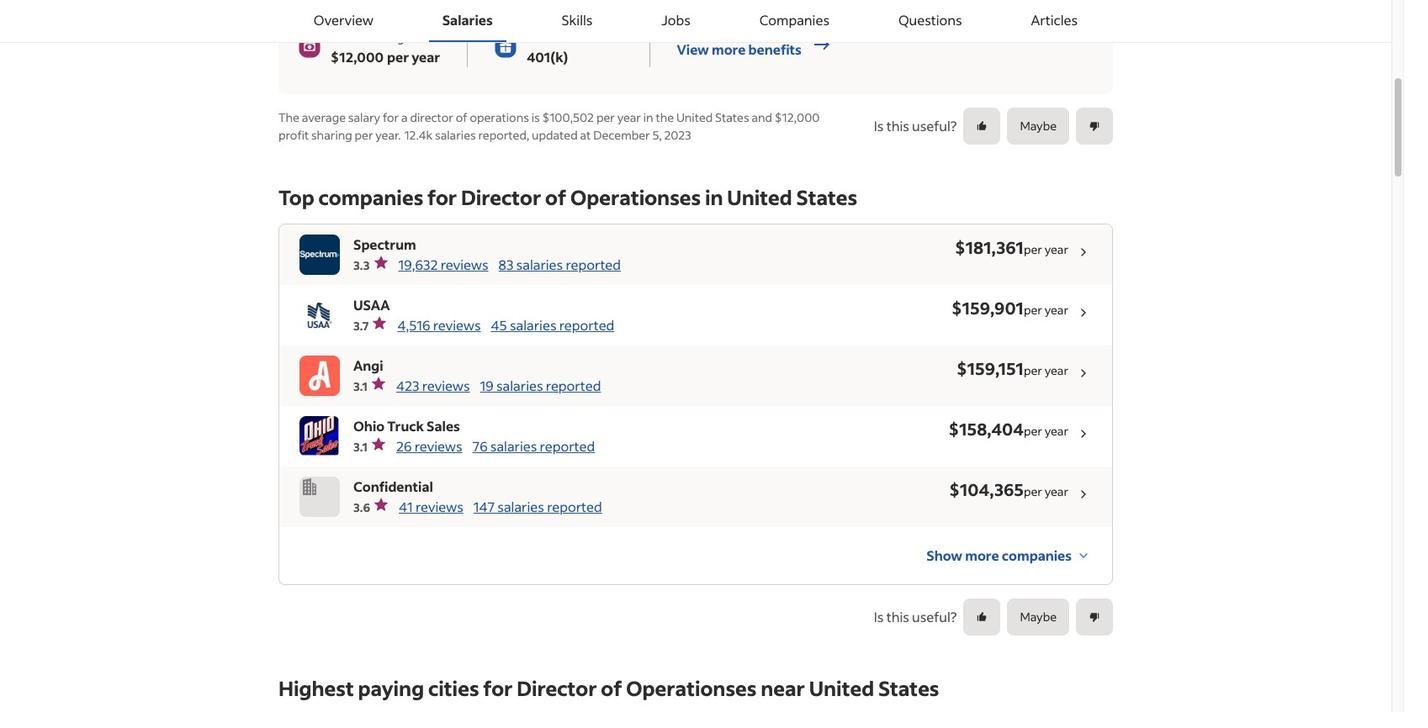 Task type: locate. For each thing, give the bounding box(es) containing it.
articles
[[1031, 11, 1078, 29]]

cash
[[556, 29, 581, 45]]

updated
[[532, 127, 578, 143]]

useful? left yes, it's helpful. icon
[[912, 608, 957, 626]]

salaries right 83 on the left of page
[[516, 255, 563, 273]]

questions link
[[885, 0, 976, 42]]

is for yes, it's helpful. icon
[[874, 608, 884, 626]]

reviews right the 41
[[416, 498, 463, 515]]

show
[[927, 546, 963, 564]]

1 vertical spatial is
[[874, 608, 884, 626]]

reviews left 45
[[433, 316, 481, 334]]

united down and
[[727, 184, 792, 210]]

salaries right 76
[[490, 437, 537, 455]]

0 vertical spatial sharing
[[363, 29, 404, 45]]

$159,151
[[957, 357, 1024, 379]]

0 vertical spatial is this useful?
[[874, 117, 957, 134]]

sharing right profit
[[363, 29, 404, 45]]

is this useful? left yes, it's helpful. image
[[874, 117, 957, 134]]

no, it's not helpful. image for yes, it's helpful. image
[[1089, 120, 1101, 132]]

$12,000 right and
[[775, 109, 820, 125]]

3.3
[[353, 257, 370, 273]]

more for companies
[[965, 546, 999, 564]]

0 vertical spatial for
[[383, 109, 399, 125]]

salaries right 45
[[510, 316, 557, 334]]

more right show
[[965, 546, 999, 564]]

0 horizontal spatial for
[[383, 109, 399, 125]]

companies
[[318, 184, 423, 210], [1002, 546, 1072, 564]]

is
[[874, 117, 884, 134], [874, 608, 884, 626]]

0 vertical spatial 3.1 link
[[353, 376, 386, 396]]

year inside "$159,151 per year"
[[1045, 362, 1069, 378]]

1 vertical spatial 3.1
[[353, 439, 368, 455]]

ohio
[[353, 417, 385, 435]]

united right near
[[809, 675, 874, 701]]

$12,000
[[331, 48, 384, 65], [775, 109, 820, 125]]

operationses
[[570, 184, 701, 210], [626, 675, 757, 701]]

1 horizontal spatial states
[[796, 184, 857, 210]]

1 vertical spatial useful?
[[912, 608, 957, 626]]

sharing
[[363, 29, 404, 45], [311, 127, 352, 143]]

423 reviews link
[[396, 376, 470, 396]]

1 vertical spatial united
[[727, 184, 792, 210]]

operations
[[470, 109, 529, 125]]

year left read more about angi icon
[[1045, 362, 1069, 378]]

0 horizontal spatial in
[[643, 109, 653, 125]]

december
[[593, 127, 650, 143]]

1 vertical spatial more
[[965, 546, 999, 564]]

reported for $181,361
[[566, 255, 621, 273]]

reported down 83 salaries reported link
[[559, 316, 615, 334]]

1 vertical spatial this
[[887, 608, 909, 626]]

1 no, it's not helpful. image from the top
[[1089, 120, 1101, 132]]

per up a on the top of the page
[[387, 48, 409, 65]]

1 horizontal spatial united
[[727, 184, 792, 210]]

per left read more about ohio truck sales image
[[1024, 423, 1042, 439]]

2 is this useful? from the top
[[874, 608, 957, 626]]

1 vertical spatial states
[[796, 184, 857, 210]]

more
[[712, 40, 746, 58], [965, 546, 999, 564]]

reported
[[566, 255, 621, 273], [559, 316, 615, 334], [546, 377, 601, 394], [540, 437, 595, 455], [547, 498, 602, 515]]

1 maybe from the top
[[1020, 118, 1057, 134]]

usaa
[[353, 296, 390, 313]]

salaries link
[[429, 0, 506, 42]]

1 this from the top
[[887, 117, 909, 134]]

1 maybe button from the top
[[1007, 107, 1069, 144]]

per
[[387, 48, 409, 65], [596, 109, 615, 125], [355, 127, 373, 143], [1024, 241, 1042, 257], [1024, 302, 1042, 318], [1024, 362, 1042, 378], [1024, 423, 1042, 439], [1024, 483, 1042, 499]]

3.1 down ohio
[[353, 439, 368, 455]]

more inside button
[[965, 546, 999, 564]]

a
[[401, 109, 408, 125]]

1 vertical spatial maybe button
[[1007, 599, 1069, 636]]

maybe right yes, it's helpful. image
[[1020, 118, 1057, 134]]

1 horizontal spatial more
[[965, 546, 999, 564]]

yes, it's helpful. image
[[976, 120, 988, 132]]

companies left 'show more companies' icon
[[1002, 546, 1072, 564]]

0 vertical spatial more
[[712, 40, 746, 58]]

2 useful? from the top
[[912, 608, 957, 626]]

2 vertical spatial for
[[483, 675, 513, 701]]

3.1 down angi link
[[353, 378, 368, 394]]

$104,365 per year
[[949, 478, 1069, 500]]

1 vertical spatial 3.1 link
[[353, 436, 386, 456]]

maybe for yes, it's helpful. icon
[[1020, 609, 1057, 625]]

useful?
[[912, 117, 957, 134], [912, 608, 957, 626]]

19 salaries reported
[[480, 377, 601, 394]]

2 is from the top
[[874, 608, 884, 626]]

the
[[278, 109, 299, 125]]

2 horizontal spatial for
[[483, 675, 513, 701]]

maybe button for yes, it's helpful. icon
[[1007, 599, 1069, 636]]

19,632 reviews link
[[398, 255, 489, 275]]

1 vertical spatial $12,000
[[775, 109, 820, 125]]

year inside '$159,901 per year'
[[1045, 302, 1069, 318]]

1 vertical spatial no, it's not helpful. image
[[1089, 611, 1101, 623]]

states
[[715, 109, 749, 125], [796, 184, 857, 210], [878, 675, 939, 701]]

0 vertical spatial useful?
[[912, 117, 957, 134]]

147 salaries reported link
[[474, 497, 602, 517]]

year down salaries link
[[412, 48, 440, 65]]

year for $104,365
[[1045, 483, 1069, 499]]

3.1 link for $159,151
[[353, 376, 386, 396]]

0 vertical spatial of
[[456, 109, 467, 125]]

0 horizontal spatial of
[[456, 109, 467, 125]]

reported down 76 salaries reported link on the left bottom
[[547, 498, 602, 515]]

0 vertical spatial no, it's not helpful. image
[[1089, 120, 1101, 132]]

0 vertical spatial maybe
[[1020, 118, 1057, 134]]

for right cities
[[483, 675, 513, 701]]

maybe button right yes, it's helpful. icon
[[1007, 599, 1069, 636]]

0 vertical spatial this
[[887, 117, 909, 134]]

0 vertical spatial united
[[676, 109, 713, 125]]

top
[[278, 184, 314, 210]]

is this useful? left yes, it's helpful. icon
[[874, 608, 957, 626]]

paying
[[358, 675, 424, 701]]

highest
[[278, 675, 354, 701]]

0 vertical spatial maybe button
[[1007, 107, 1069, 144]]

companies up spectrum "link"
[[318, 184, 423, 210]]

companies inside button
[[1002, 546, 1072, 564]]

the
[[656, 109, 674, 125]]

2 horizontal spatial states
[[878, 675, 939, 701]]

0 horizontal spatial $12,000
[[331, 48, 384, 65]]

maybe button right yes, it's helpful. image
[[1007, 107, 1069, 144]]

no, it's not helpful. image
[[1089, 120, 1101, 132], [1089, 611, 1101, 623]]

year
[[412, 48, 440, 65], [617, 109, 641, 125], [1045, 241, 1069, 257], [1045, 302, 1069, 318], [1045, 362, 1069, 378], [1045, 423, 1069, 439], [1045, 483, 1069, 499]]

reported down 19 salaries reported link
[[540, 437, 595, 455]]

2 vertical spatial of
[[601, 675, 622, 701]]

reported for $159,151
[[546, 377, 601, 394]]

19,632
[[398, 255, 438, 273]]

director
[[461, 184, 541, 210], [517, 675, 597, 701]]

0 vertical spatial is
[[874, 117, 884, 134]]

year left read more about confidential icon
[[1045, 483, 1069, 499]]

for inside the average salary for a director of operations  is $100,502 per year in the united states and  $12,000 profit sharing per year.
[[383, 109, 399, 125]]

angi link
[[353, 356, 383, 374]]

in inside the average salary for a director of operations  is $100,502 per year in the united states and  $12,000 profit sharing per year.
[[643, 109, 653, 125]]

147 salaries reported
[[474, 498, 602, 515]]

view
[[677, 40, 709, 58]]

1 vertical spatial sharing
[[311, 127, 352, 143]]

per left read more about confidential icon
[[1024, 483, 1042, 499]]

0 vertical spatial 3.1
[[353, 378, 368, 394]]

more right view
[[712, 40, 746, 58]]

3.1 link
[[353, 376, 386, 396], [353, 436, 386, 456]]

for down 12.4k at the top of the page
[[427, 184, 457, 210]]

united up 2023
[[676, 109, 713, 125]]

$12,000 inside the average salary for a director of operations  is $100,502 per year in the united states and  $12,000 profit sharing per year.
[[775, 109, 820, 125]]

45 salaries reported link
[[491, 315, 615, 335]]

0 vertical spatial companies
[[318, 184, 423, 210]]

per down the salary
[[355, 127, 373, 143]]

for left a on the top of the page
[[383, 109, 399, 125]]

1 3.1 from the top
[[353, 378, 368, 394]]

1 vertical spatial is this useful?
[[874, 608, 957, 626]]

2 3.1 from the top
[[353, 439, 368, 455]]

year inside "$104,365 per year"
[[1045, 483, 1069, 499]]

2 this from the top
[[887, 608, 909, 626]]

sharing down average
[[311, 127, 352, 143]]

maybe button for yes, it's helpful. image
[[1007, 107, 1069, 144]]

year inside $181,361 per year
[[1045, 241, 1069, 257]]

per inside $181,361 per year
[[1024, 241, 1042, 257]]

1 horizontal spatial $12,000
[[775, 109, 820, 125]]

1 is from the top
[[874, 117, 884, 134]]

4,516 reviews
[[397, 316, 481, 334]]

salaries
[[435, 127, 476, 143], [516, 255, 563, 273], [510, 316, 557, 334], [496, 377, 543, 394], [490, 437, 537, 455], [498, 498, 544, 515]]

view more benefits link
[[677, 34, 832, 59]]

reviews right 423
[[422, 377, 470, 394]]

0 horizontal spatial more
[[712, 40, 746, 58]]

0 horizontal spatial united
[[676, 109, 713, 125]]

maybe right yes, it's helpful. icon
[[1020, 609, 1057, 625]]

1 vertical spatial in
[[705, 184, 723, 210]]

year for $181,361
[[1045, 241, 1069, 257]]

5,
[[652, 127, 662, 143]]

reviews left 83 on the left of page
[[441, 255, 489, 273]]

non-
[[527, 29, 556, 45]]

articles link
[[1018, 0, 1091, 42]]

4,516
[[397, 316, 430, 334]]

reviews down sales
[[415, 437, 462, 455]]

reviews for $181,361
[[441, 255, 489, 273]]

$12,000 down profit
[[331, 48, 384, 65]]

yes, it's helpful. image
[[976, 611, 988, 623]]

more for benefits
[[712, 40, 746, 58]]

2 maybe from the top
[[1020, 609, 1057, 625]]

1 is this useful? from the top
[[874, 117, 957, 134]]

2 no, it's not helpful. image from the top
[[1089, 611, 1101, 623]]

salaries for $159,901
[[510, 316, 557, 334]]

salaries
[[442, 11, 493, 29]]

jobs link
[[648, 0, 704, 42]]

2 horizontal spatial united
[[809, 675, 874, 701]]

year up december
[[617, 109, 641, 125]]

year inside $158,404 per year
[[1045, 423, 1069, 439]]

0 horizontal spatial companies
[[318, 184, 423, 210]]

0 horizontal spatial sharing
[[311, 127, 352, 143]]

per inside '$159,901 per year'
[[1024, 302, 1042, 318]]

3.1 link down angi link
[[353, 376, 386, 396]]

reported down 45 salaries reported link
[[546, 377, 601, 394]]

this
[[887, 117, 909, 134], [887, 608, 909, 626]]

useful? left yes, it's helpful. image
[[912, 117, 957, 134]]

director
[[410, 109, 453, 125]]

1 vertical spatial maybe
[[1020, 609, 1057, 625]]

per inside $158,404 per year
[[1024, 423, 1042, 439]]

2 3.1 link from the top
[[353, 436, 386, 456]]

0 horizontal spatial states
[[715, 109, 749, 125]]

1 horizontal spatial sharing
[[363, 29, 404, 45]]

year inside profit sharing $12,000 per year
[[412, 48, 440, 65]]

reported down top companies for director of operationses in united states
[[566, 255, 621, 273]]

for for salary
[[383, 109, 399, 125]]

sharing inside the average salary for a director of operations  is $100,502 per year in the united states and  $12,000 profit sharing per year.
[[311, 127, 352, 143]]

$159,151 per year
[[957, 357, 1069, 379]]

highest paying cities for director of operationses near united states
[[278, 675, 939, 701]]

reported,
[[478, 127, 529, 143]]

2 vertical spatial states
[[878, 675, 939, 701]]

spectrum link
[[353, 235, 416, 253]]

salaries right 147
[[498, 498, 544, 515]]

per left read more about angi icon
[[1024, 362, 1042, 378]]

salaries right 19
[[496, 377, 543, 394]]

year left read more about ohio truck sales image
[[1045, 423, 1069, 439]]

per left read more about spectrum image
[[1024, 241, 1042, 257]]

reviews
[[441, 255, 489, 273], [433, 316, 481, 334], [422, 377, 470, 394], [415, 437, 462, 455], [416, 498, 463, 515]]

is this useful? for yes, it's helpful. icon
[[874, 608, 957, 626]]

benefits
[[748, 40, 802, 58]]

1 3.1 link from the top
[[353, 376, 386, 396]]

reported for $104,365
[[547, 498, 602, 515]]

salaries for $158,404
[[490, 437, 537, 455]]

per up december
[[596, 109, 615, 125]]

76
[[472, 437, 488, 455]]

year left read more about spectrum image
[[1045, 241, 1069, 257]]

reviews for $104,365
[[416, 498, 463, 515]]

0 vertical spatial $12,000
[[331, 48, 384, 65]]

1 horizontal spatial companies
[[1002, 546, 1072, 564]]

maybe for yes, it's helpful. image
[[1020, 118, 1057, 134]]

maybe
[[1020, 118, 1057, 134], [1020, 609, 1057, 625]]

reviews inside 'link'
[[422, 377, 470, 394]]

0 vertical spatial states
[[715, 109, 749, 125]]

3.1 link down ohio
[[353, 436, 386, 456]]

1 useful? from the top
[[912, 117, 957, 134]]

1 horizontal spatial of
[[545, 184, 566, 210]]

1 vertical spatial companies
[[1002, 546, 1072, 564]]

1 vertical spatial for
[[427, 184, 457, 210]]

2023
[[664, 127, 691, 143]]

2 maybe button from the top
[[1007, 599, 1069, 636]]

0 vertical spatial in
[[643, 109, 653, 125]]

per left read more about usaa image
[[1024, 302, 1042, 318]]

year left read more about usaa image
[[1045, 302, 1069, 318]]

usaa link
[[353, 296, 390, 313]]



Task type: describe. For each thing, give the bounding box(es) containing it.
1 vertical spatial director
[[517, 675, 597, 701]]

$181,361 per year
[[955, 236, 1069, 258]]

read more about angi image
[[1075, 365, 1092, 382]]

19
[[480, 377, 494, 394]]

1 horizontal spatial for
[[427, 184, 457, 210]]

3.6 link
[[353, 497, 389, 517]]

reviews for $159,151
[[422, 377, 470, 394]]

76 salaries reported link
[[472, 436, 595, 456]]

$181,361
[[955, 236, 1024, 258]]

read more about spectrum image
[[1075, 244, 1092, 260]]

for for cities
[[483, 675, 513, 701]]

76 salaries reported
[[472, 437, 595, 455]]

this for yes, it's helpful. image
[[887, 117, 909, 134]]

$100,502
[[542, 109, 594, 125]]

45 salaries reported
[[491, 316, 615, 334]]

3.6
[[353, 499, 370, 515]]

companies link
[[746, 0, 843, 42]]

3.1 for $159,151
[[353, 378, 368, 394]]

147
[[474, 498, 495, 515]]

41 reviews
[[399, 498, 463, 515]]

0 vertical spatial director
[[461, 184, 541, 210]]

3.7 link
[[353, 315, 387, 335]]

salaries for $104,365
[[498, 498, 544, 515]]

and
[[752, 109, 772, 125]]

this for yes, it's helpful. icon
[[887, 608, 909, 626]]

26 reviews link
[[396, 436, 462, 456]]

show more companies
[[927, 546, 1072, 564]]

401(k)
[[527, 48, 568, 65]]

salaries for $159,151
[[496, 377, 543, 394]]

45
[[491, 316, 507, 334]]

questions
[[898, 11, 962, 29]]

ohio truck sales link
[[353, 417, 460, 435]]

overview link
[[300, 0, 387, 42]]

skills
[[562, 11, 593, 29]]

read more about ohio truck sales image
[[1075, 425, 1092, 442]]

read more about confidential image
[[1075, 486, 1092, 503]]

$158,404
[[949, 418, 1024, 440]]

average
[[302, 109, 346, 125]]

is for yes, it's helpful. image
[[874, 117, 884, 134]]

12.4k salaries reported, updated at december 5, 2023
[[404, 127, 691, 143]]

reviews for $158,404
[[415, 437, 462, 455]]

0 vertical spatial operationses
[[570, 184, 701, 210]]

3.1 link for $158,404
[[353, 436, 386, 456]]

$158,404 per year
[[949, 418, 1069, 440]]

is
[[531, 109, 540, 125]]

cities
[[428, 675, 479, 701]]

423
[[396, 377, 419, 394]]

12.4k
[[404, 127, 433, 143]]

year for $159,151
[[1045, 362, 1069, 378]]

salaries down director
[[435, 127, 476, 143]]

3.3 link
[[353, 255, 388, 275]]

$159,901
[[952, 297, 1024, 318]]

show more companies image
[[1075, 547, 1092, 564]]

profit
[[331, 29, 361, 45]]

3.7
[[353, 318, 369, 334]]

ohio truck sales
[[353, 417, 460, 435]]

4,516 reviews link
[[397, 315, 481, 335]]

3.1 for $158,404
[[353, 439, 368, 455]]

skills link
[[548, 0, 606, 42]]

show more companies button
[[927, 537, 1092, 574]]

reported for $158,404
[[540, 437, 595, 455]]

83
[[499, 255, 514, 273]]

profit
[[278, 127, 309, 143]]

at
[[580, 127, 591, 143]]

confidential link
[[353, 477, 433, 495]]

per inside "$104,365 per year"
[[1024, 483, 1042, 499]]

of inside the average salary for a director of operations  is $100,502 per year in the united states and  $12,000 profit sharing per year.
[[456, 109, 467, 125]]

26
[[396, 437, 412, 455]]

angi
[[353, 356, 383, 374]]

is this useful? for yes, it's helpful. image
[[874, 117, 957, 134]]

useful? for yes, it's helpful. icon
[[912, 608, 957, 626]]

1 horizontal spatial in
[[705, 184, 723, 210]]

profit sharing $12,000 per year
[[331, 29, 440, 65]]

benefit
[[583, 29, 622, 45]]

confidential
[[353, 477, 433, 495]]

41
[[399, 498, 413, 515]]

the average salary for a director of operations  is $100,502 per year in the united states and  $12,000 profit sharing per year.
[[278, 109, 820, 143]]

view more benefits
[[677, 40, 802, 58]]

1 vertical spatial of
[[545, 184, 566, 210]]

reported for $159,901
[[559, 316, 615, 334]]

read more about usaa image
[[1075, 304, 1092, 321]]

year for $158,404
[[1045, 423, 1069, 439]]

states inside the average salary for a director of operations  is $100,502 per year in the united states and  $12,000 profit sharing per year.
[[715, 109, 749, 125]]

19 salaries reported link
[[480, 376, 601, 396]]

useful? for yes, it's helpful. image
[[912, 117, 957, 134]]

19,632 reviews
[[398, 255, 489, 273]]

overview
[[314, 11, 373, 29]]

$104,365
[[949, 478, 1024, 500]]

no, it's not helpful. image for yes, it's helpful. icon
[[1089, 611, 1101, 623]]

truck
[[387, 417, 424, 435]]

non-cash benefit 401(k)
[[527, 29, 622, 65]]

per inside "$159,151 per year"
[[1024, 362, 1042, 378]]

41 reviews link
[[399, 497, 463, 517]]

near
[[761, 675, 805, 701]]

423 reviews
[[396, 377, 470, 394]]

83 salaries reported link
[[499, 255, 621, 275]]

$159,901 per year
[[952, 297, 1069, 318]]

salaries for $181,361
[[516, 255, 563, 273]]

year inside the average salary for a director of operations  is $100,502 per year in the united states and  $12,000 profit sharing per year.
[[617, 109, 641, 125]]

$12,000 inside profit sharing $12,000 per year
[[331, 48, 384, 65]]

year for $159,901
[[1045, 302, 1069, 318]]

united inside the average salary for a director of operations  is $100,502 per year in the united states and  $12,000 profit sharing per year.
[[676, 109, 713, 125]]

2 vertical spatial united
[[809, 675, 874, 701]]

sharing inside profit sharing $12,000 per year
[[363, 29, 404, 45]]

reviews for $159,901
[[433, 316, 481, 334]]

26 reviews
[[396, 437, 462, 455]]

2 horizontal spatial of
[[601, 675, 622, 701]]

jobs
[[662, 11, 691, 29]]

1 vertical spatial operationses
[[626, 675, 757, 701]]

83 salaries reported
[[499, 255, 621, 273]]

salary
[[348, 109, 380, 125]]

per inside profit sharing $12,000 per year
[[387, 48, 409, 65]]

companies
[[759, 11, 830, 29]]

spectrum
[[353, 235, 416, 253]]

top companies for director of operationses in united states
[[278, 184, 857, 210]]



Task type: vqa. For each thing, say whether or not it's contained in the screenshot.
Search suggestions list box
no



